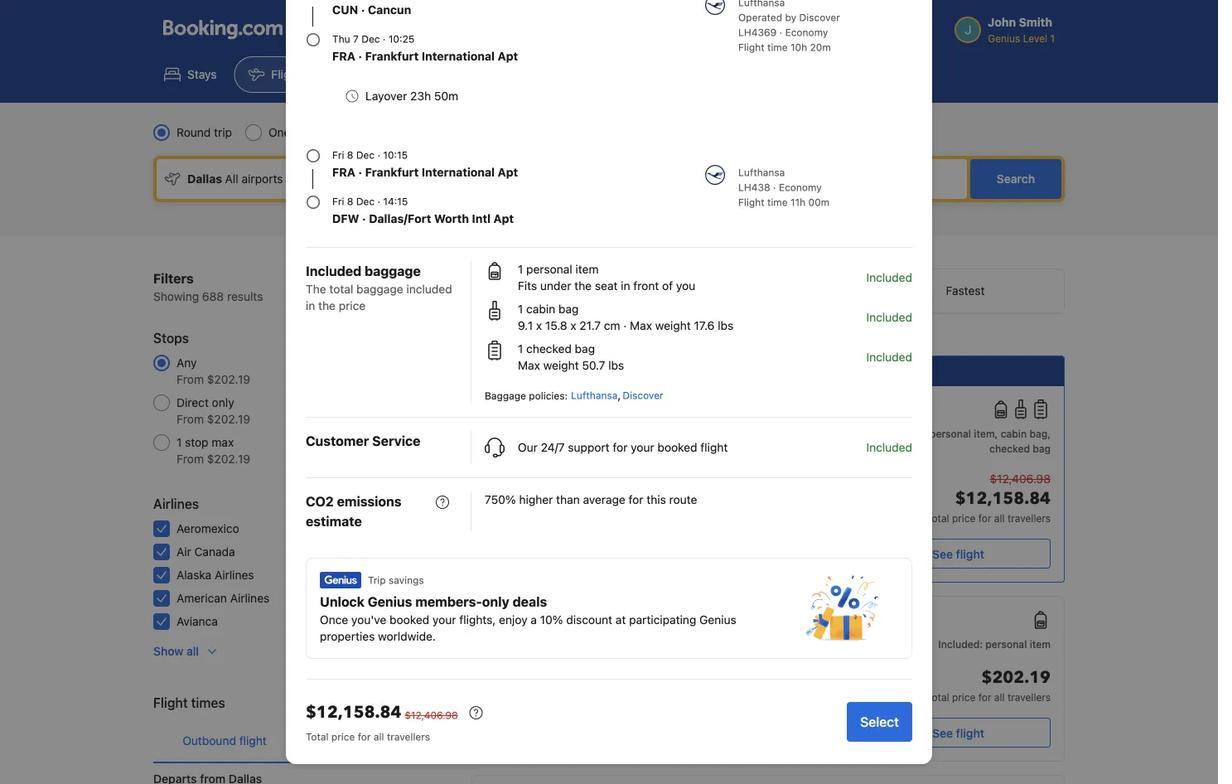 Task type: vqa. For each thing, say whether or not it's contained in the screenshot.


Task type: describe. For each thing, give the bounding box(es) containing it.
flight inside 'return flight' button
[[373, 734, 400, 748]]

$202.19 inside direct only from $202.19
[[207, 413, 251, 426]]

international for fri 8 dec · 10:15 fra · frankfurt international apt
[[422, 165, 495, 179]]

american
[[177, 592, 227, 605]]

bag inside personal item, cabin bag, checked bag
[[1033, 443, 1051, 454]]

route
[[670, 493, 698, 507]]

a
[[531, 613, 537, 627]]

fra for thu 7 dec · 10:25 fra · frankfurt international apt
[[332, 49, 356, 63]]

alaska
[[177, 568, 212, 582]]

lh438
[[739, 182, 771, 193]]

time inside lufthansa lh438 · economy flight time 11h 00m
[[768, 197, 788, 208]]

flights link
[[234, 56, 321, 93]]

. for 07:00
[[564, 629, 567, 640]]

layover
[[366, 89, 407, 103]]

operated
[[739, 12, 783, 23]]

10:38 . 29 nov
[[797, 612, 839, 643]]

one way
[[269, 126, 315, 139]]

may
[[504, 329, 523, 341]]

item,
[[974, 428, 999, 439]]

price inside $12,406.98 $12,158.84 total price for all travellers
[[953, 512, 976, 524]]

worth
[[434, 212, 469, 226]]

trip savings
[[368, 575, 424, 586]]

for inside $202.19 total price for all travellers
[[979, 692, 992, 703]]

personal item, cabin bag, checked bag
[[930, 428, 1051, 454]]

max inside the 1 cabin bag 9.1 x 15.8 x 21.7 cm · max weight 17.6 lbs
[[630, 319, 653, 332]]

lufthansa, operated by discover
[[486, 556, 638, 567]]

customer
[[306, 433, 369, 449]]

price inside $202.19 total price for all travellers
[[953, 692, 976, 703]]

layover 23h 50m
[[366, 89, 459, 103]]

price inside included baggage the total baggage included in the price
[[339, 299, 366, 313]]

$12,406.98 inside $12,158.84 $12,406.98
[[405, 710, 458, 721]]

in inside 1 personal item fits under the seat in front of you
[[621, 279, 631, 293]]

688
[[202, 290, 224, 303]]

16:40
[[539, 433, 576, 449]]

personal inside personal item, cabin bag, checked bag
[[930, 428, 972, 439]]

750% higher than average for this route
[[485, 493, 698, 507]]

1 for 1 cabin bag
[[518, 302, 523, 316]]

lufthansa,
[[486, 556, 536, 567]]

· inside the 1 cabin bag 9.1 x 15.8 x 21.7 cm · max weight 17.6 lbs
[[624, 319, 627, 332]]

filters
[[153, 271, 194, 286]]

trip
[[214, 126, 232, 139]]

participating
[[629, 613, 697, 627]]

bag,
[[1030, 428, 1051, 439]]

see flight button for $12,158.84
[[866, 539, 1051, 569]]

baggage policies: lufthansa , discover
[[485, 388, 664, 402]]

$12,158.84 $12,406.98
[[306, 701, 458, 724]]

show
[[153, 645, 184, 658]]

air canada
[[177, 545, 235, 559]]

flight down $12,406.98 $12,158.84 total price for all travellers
[[957, 547, 985, 561]]

1 personal item fits under the seat in front of you
[[518, 262, 696, 293]]

included
[[407, 282, 452, 296]]

weight inside 1 checked bag max weight 50.7 lbs
[[544, 359, 579, 372]]

weight inside the 1 cabin bag 9.1 x 15.8 x 21.7 cm · max weight 17.6 lbs
[[656, 319, 691, 332]]

trip
[[368, 575, 386, 586]]

07:00 .
[[539, 612, 577, 640]]

1 down 22h
[[675, 455, 680, 467]]

airlines for american
[[230, 592, 270, 605]]

1 checked bag max weight 50.7 lbs
[[518, 342, 625, 372]]

total price for all travellers
[[306, 731, 430, 743]]

599
[[417, 436, 439, 449]]

total
[[330, 282, 353, 296]]

members-
[[416, 594, 482, 610]]

total inside $12,406.98 $12,158.84 total price for all travellers
[[927, 512, 950, 524]]

round
[[177, 126, 211, 139]]

unlock
[[320, 594, 365, 610]]

thu 7 dec · 10:25 fra · frankfurt international apt
[[332, 33, 518, 63]]

booked inside unlock genius members-only deals once you've booked your flights, enjoy a 10% discount at participating genius properties worldwide.
[[390, 613, 430, 627]]

alaska airlines
[[177, 568, 254, 582]]

fits
[[518, 279, 537, 293]]

all down $12,158.84 $12,406.98
[[374, 731, 384, 743]]

included: personal item
[[939, 638, 1051, 650]]

see flight for total
[[933, 726, 985, 740]]

apt for fri 8 dec · 10:15 fra · frankfurt international apt
[[498, 165, 518, 179]]

29 inside 16:40 dfw . 29 nov
[[570, 453, 582, 464]]

outbound flight button
[[153, 720, 296, 763]]

$202.19 total price for all travellers
[[927, 667, 1051, 703]]

lufthansa for lufthansa
[[486, 480, 533, 492]]

flight down $202.19 total price for all travellers
[[957, 726, 985, 740]]

tab list containing outbound flight
[[153, 720, 439, 764]]

14:15
[[383, 196, 408, 207]]

9.1
[[518, 319, 533, 332]]

0 vertical spatial booked
[[658, 441, 698, 454]]

frankfurt for thu 7 dec · 10:25 fra · frankfurt international apt
[[365, 49, 419, 63]]

frankfurt for fri 8 dec · 10:15 fra · frankfurt international apt
[[365, 165, 419, 179]]

1 vertical spatial baggage
[[357, 282, 404, 296]]

tab list containing best
[[473, 269, 1065, 314]]

from inside direct only from $202.19
[[177, 413, 204, 426]]

2 vertical spatial discover
[[597, 556, 638, 567]]

international for thu 7 dec · 10:25 fra · frankfurt international apt
[[422, 49, 495, 63]]

lufthansa for lufthansa lh438 · economy flight time 11h 00m
[[739, 167, 785, 178]]

search button
[[971, 159, 1062, 199]]

there
[[572, 329, 596, 341]]

from inside the any from $202.19
[[177, 373, 204, 386]]

than
[[556, 493, 580, 507]]

canada
[[194, 545, 235, 559]]

dec for fri 8 dec · 10:15 fra · frankfurt international apt
[[356, 196, 375, 207]]

2 vertical spatial total
[[306, 731, 329, 743]]

see for $12,158.84
[[933, 547, 954, 561]]

dec for cancun
[[362, 33, 380, 45]]

1 for 1 stop max
[[177, 436, 182, 449]]

52
[[425, 545, 439, 559]]

direct only from $202.19
[[177, 396, 251, 426]]

under
[[541, 279, 572, 293]]

see flight for $12,158.84
[[933, 547, 985, 561]]

40m
[[689, 433, 710, 444]]

price down $12,158.84 $12,406.98
[[332, 731, 355, 743]]

apt for thu 7 dec · 10:25 fra · frankfurt international apt
[[498, 49, 518, 63]]

prices may change if there are additional baggage fees
[[472, 329, 729, 341]]

travellers inside $12,406.98 $12,158.84 total price for all travellers
[[1008, 512, 1051, 524]]

1 horizontal spatial your
[[631, 441, 655, 454]]

$12,406.98 inside $12,406.98 $12,158.84 total price for all travellers
[[990, 472, 1051, 486]]

. inside 16:40 dfw . 29 nov
[[564, 449, 567, 461]]

support
[[568, 441, 610, 454]]

of
[[663, 279, 673, 293]]

by inside 'operated by discover lh4369 · economy flight time 10h 20m'
[[786, 12, 797, 23]]

prices
[[472, 329, 501, 341]]

flight times
[[153, 695, 225, 711]]

included for 1 personal item fits under the seat in front of you
[[867, 271, 913, 284]]

fra for fri 8 dec · 10:15 fra · frankfurt international apt
[[332, 165, 356, 179]]

economy inside 'operated by discover lh4369 · economy flight time 10h 20m'
[[786, 27, 829, 38]]

$202.19 inside "1 stop max from $202.19"
[[207, 452, 251, 466]]

once
[[320, 613, 348, 627]]

for down $12,158.84 $12,406.98
[[358, 731, 371, 743]]

included for 1 checked bag max weight 50.7 lbs
[[867, 350, 913, 364]]

50.7 lbs
[[582, 359, 625, 372]]

stays link
[[150, 56, 231, 93]]

0 horizontal spatial genius
[[368, 594, 412, 610]]

operated
[[538, 556, 581, 567]]

in inside included baggage the total baggage included in the price
[[306, 299, 315, 313]]

your inside unlock genius members-only deals once you've booked your flights, enjoy a 10% discount at participating genius properties worldwide.
[[433, 613, 456, 627]]

savings
[[389, 575, 424, 586]]

personal for 1
[[527, 262, 573, 276]]

time inside 'operated by discover lh4369 · economy flight time 10h 20m'
[[768, 41, 788, 53]]

10h
[[791, 41, 808, 53]]

our 24/7 support for your booked flight
[[518, 441, 728, 454]]

aeromexico
[[177, 522, 239, 536]]

lufthansa lh438 · economy flight time 11h 00m
[[739, 167, 830, 208]]

times
[[191, 695, 225, 711]]

policies:
[[529, 390, 568, 402]]

nov inside 16:40 dfw . 29 nov
[[585, 453, 604, 464]]

our
[[518, 441, 538, 454]]

1 x from the left
[[536, 319, 542, 332]]

select button
[[848, 702, 913, 742]]

50m
[[434, 89, 459, 103]]

22h 40m
[[668, 433, 710, 444]]



Task type: locate. For each thing, give the bounding box(es) containing it.
2 lufthansa image from the top
[[706, 165, 726, 185]]

flight left times
[[153, 695, 188, 711]]

from down direct only from $202.19
[[177, 452, 204, 466]]

8 for dfw
[[347, 196, 354, 207]]

best up baggage
[[486, 364, 511, 378]]

0 vertical spatial see flight button
[[866, 539, 1051, 569]]

checked inside 1 checked bag max weight 50.7 lbs
[[527, 342, 572, 356]]

flight down lh4369
[[739, 41, 765, 53]]

16:40 dfw . 29 nov
[[539, 433, 604, 464]]

bag inside 1 checked bag max weight 50.7 lbs
[[575, 342, 595, 356]]

stop down '22h 40m'
[[683, 455, 703, 467]]

2 vertical spatial personal
[[986, 638, 1028, 650]]

you
[[677, 279, 696, 293]]

dfw inside fri 8 dec · 14:15 dfw · dallas/fort worth intl apt
[[332, 212, 359, 226]]

baggage
[[365, 263, 421, 279], [357, 282, 404, 296], [666, 329, 706, 341]]

apt inside fri 8 dec · 14:15 dfw · dallas/fort worth intl apt
[[494, 212, 514, 226]]

airlines up aeromexico
[[153, 496, 199, 512]]

1 vertical spatial apt
[[498, 165, 518, 179]]

2 vertical spatial baggage
[[666, 329, 706, 341]]

1 8 from the top
[[347, 149, 354, 161]]

1 horizontal spatial item
[[1030, 638, 1051, 650]]

3
[[431, 615, 439, 629]]

in right seat
[[621, 279, 631, 293]]

1 vertical spatial by
[[583, 556, 595, 567]]

max
[[630, 319, 653, 332], [518, 359, 540, 372]]

for down included: personal item
[[979, 692, 992, 703]]

0 vertical spatial economy
[[786, 27, 829, 38]]

254
[[417, 592, 439, 605]]

1 vertical spatial flight
[[739, 197, 765, 208]]

lufthansa link
[[571, 390, 618, 401]]

1 from from the top
[[177, 373, 204, 386]]

emissions
[[337, 494, 402, 510]]

travellers inside $202.19 total price for all travellers
[[1008, 692, 1051, 703]]

1 inside the 1 cabin bag 9.1 x 15.8 x 21.7 cm · max weight 17.6 lbs
[[518, 302, 523, 316]]

0 vertical spatial baggage
[[365, 263, 421, 279]]

2 see from the top
[[933, 726, 954, 740]]

10%
[[540, 613, 563, 627]]

discover right ,
[[623, 390, 664, 401]]

discover inside 'operated by discover lh4369 · economy flight time 10h 20m'
[[800, 12, 841, 23]]

0 vertical spatial see
[[933, 547, 954, 561]]

11h
[[791, 197, 806, 208]]

10:38
[[802, 612, 839, 628]]

flight
[[701, 441, 728, 454], [957, 547, 985, 561], [957, 726, 985, 740], [239, 734, 267, 748], [373, 734, 400, 748]]

$12,158.84 inside $12,406.98 $12,158.84 total price for all travellers
[[956, 488, 1051, 510]]

nov down 10:38
[[821, 632, 839, 643]]

checked inside personal item, cabin bag, checked bag
[[990, 443, 1031, 454]]

see
[[933, 547, 954, 561], [933, 726, 954, 740]]

lufthansa image left lh438
[[706, 165, 726, 185]]

0 horizontal spatial in
[[306, 299, 315, 313]]

your left 22h
[[631, 441, 655, 454]]

2 horizontal spatial lufthansa
[[739, 167, 785, 178]]

dallas/fort
[[369, 212, 432, 226]]

genius image
[[320, 572, 362, 589], [320, 572, 362, 589], [806, 575, 879, 642]]

change
[[526, 329, 560, 341]]

for inside $12,406.98 $12,158.84 total price for all travellers
[[979, 512, 992, 524]]

0 vertical spatial max
[[630, 319, 653, 332]]

cancun
[[368, 3, 411, 17]]

1 vertical spatial nov
[[821, 632, 839, 643]]

0 vertical spatial bag
[[559, 302, 579, 316]]

international inside thu 7 dec · 10:25 fra · frankfurt international apt
[[422, 49, 495, 63]]

max inside 1 checked bag max weight 50.7 lbs
[[518, 359, 540, 372]]

stays
[[187, 68, 217, 81]]

0 vertical spatial best
[[549, 284, 573, 298]]

best deal
[[486, 364, 537, 378]]

2 vertical spatial travellers
[[387, 731, 430, 743]]

8 left the 10:15
[[347, 149, 354, 161]]

dfw down the 16:40
[[539, 453, 561, 464]]

1 frankfurt from the top
[[365, 49, 419, 63]]

see right select at bottom
[[933, 726, 954, 740]]

0 vertical spatial apt
[[498, 49, 518, 63]]

2 vertical spatial dec
[[356, 196, 375, 207]]

1 horizontal spatial by
[[786, 12, 797, 23]]

1 vertical spatial fri
[[332, 196, 344, 207]]

1 vertical spatial max
[[518, 359, 540, 372]]

1 horizontal spatial tab list
[[473, 269, 1065, 314]]

bag up 15.8
[[559, 302, 579, 316]]

3 from from the top
[[177, 452, 204, 466]]

1 horizontal spatial $12,406.98
[[990, 472, 1051, 486]]

personal left item,
[[930, 428, 972, 439]]

2 vertical spatial airlines
[[230, 592, 270, 605]]

1 lufthansa image from the top
[[706, 0, 726, 15]]

$12,406.98 down personal item, cabin bag, checked bag
[[990, 472, 1051, 486]]

00m
[[809, 197, 830, 208]]

your
[[631, 441, 655, 454], [433, 613, 456, 627]]

cabin inside the 1 cabin bag 9.1 x 15.8 x 21.7 cm · max weight 17.6 lbs
[[527, 302, 556, 316]]

0 horizontal spatial by
[[583, 556, 595, 567]]

max down the change
[[518, 359, 540, 372]]

seat
[[595, 279, 618, 293]]

0 horizontal spatial the
[[318, 299, 336, 313]]

bag for 50.7 lbs
[[575, 342, 595, 356]]

max right cm
[[630, 319, 653, 332]]

fra
[[332, 49, 356, 63], [332, 165, 356, 179]]

bag down bag,
[[1033, 443, 1051, 454]]

all inside $202.19 total price for all travellers
[[995, 692, 1005, 703]]

1 vertical spatial checked
[[990, 443, 1031, 454]]

higher
[[519, 493, 553, 507]]

all right show
[[187, 645, 199, 658]]

1 vertical spatial 29
[[805, 632, 818, 643]]

2 horizontal spatial personal
[[986, 638, 1028, 650]]

0 horizontal spatial booked
[[390, 613, 430, 627]]

29 down the 16:40
[[570, 453, 582, 464]]

original price $12,406.98, price with deal $12,158.84 region
[[306, 700, 834, 731]]

1 horizontal spatial the
[[575, 279, 592, 293]]

lufthansa inside baggage policies: lufthansa , discover
[[571, 390, 618, 401]]

item inside 1 personal item fits under the seat in front of you
[[576, 262, 599, 276]]

0 vertical spatial 29
[[570, 453, 582, 464]]

0 vertical spatial see flight
[[933, 547, 985, 561]]

1 horizontal spatial personal
[[930, 428, 972, 439]]

1 up 9.1
[[518, 302, 523, 316]]

lufthansa image
[[706, 0, 726, 15], [706, 165, 726, 185]]

bag
[[559, 302, 579, 316], [575, 342, 595, 356], [1033, 443, 1051, 454]]

lufthansa image for dallas/fort worth intl apt
[[706, 165, 726, 185]]

1 for 1 personal item
[[518, 262, 523, 276]]

additional baggage fees link
[[617, 329, 729, 341]]

dec right 7
[[362, 33, 380, 45]]

1 down may
[[518, 342, 523, 356]]

$202.19 up direct only from $202.19
[[207, 373, 251, 386]]

item for included:
[[1030, 638, 1051, 650]]

8 inside fri 8 dec · 10:15 fra · frankfurt international apt
[[347, 149, 354, 161]]

$12,158.84 up total price for all travellers
[[306, 701, 402, 724]]

07:00
[[539, 612, 577, 628]]

dec
[[362, 33, 380, 45], [356, 149, 375, 161], [356, 196, 375, 207]]

cabin up 9.1
[[527, 302, 556, 316]]

see for total
[[933, 726, 954, 740]]

1 vertical spatial lufthansa image
[[706, 165, 726, 185]]

lufthansa inside lufthansa lh438 · economy flight time 11h 00m
[[739, 167, 785, 178]]

international inside fri 8 dec · 10:15 fra · frankfurt international apt
[[422, 165, 495, 179]]

customer service
[[306, 433, 421, 449]]

see down $12,406.98 $12,158.84 total price for all travellers
[[933, 547, 954, 561]]

frankfurt down the 10:15
[[365, 165, 419, 179]]

1 vertical spatial frankfurt
[[365, 165, 419, 179]]

. down the 16:40
[[564, 449, 567, 461]]

airlines up american airlines
[[215, 568, 254, 582]]

0 vertical spatial genius
[[368, 594, 412, 610]]

1 horizontal spatial booked
[[658, 441, 698, 454]]

best for best deal
[[486, 364, 511, 378]]

750%
[[485, 493, 516, 507]]

only right direct
[[212, 396, 234, 410]]

you've
[[352, 613, 387, 627]]

all inside $12,406.98 $12,158.84 total price for all travellers
[[995, 512, 1005, 524]]

baggage right total
[[357, 282, 404, 296]]

baggage left fees
[[666, 329, 706, 341]]

co2
[[306, 494, 334, 510]]

time left 10h
[[768, 41, 788, 53]]

by right "operated"
[[786, 12, 797, 23]]

dec inside fri 8 dec · 14:15 dfw · dallas/fort worth intl apt
[[356, 196, 375, 207]]

x right 9.1
[[536, 319, 542, 332]]

flight inside 'operated by discover lh4369 · economy flight time 10h 20m'
[[739, 41, 765, 53]]

1 see flight button from the top
[[866, 539, 1051, 569]]

0 vertical spatial airlines
[[153, 496, 199, 512]]

1 horizontal spatial only
[[482, 594, 510, 610]]

1 inside "1 stop max from $202.19"
[[177, 436, 182, 449]]

included for 1 cabin bag 9.1 x 15.8 x 21.7 cm · max weight 17.6 lbs
[[867, 311, 913, 324]]

dec inside fri 8 dec · 10:15 fra · frankfurt international apt
[[356, 149, 375, 161]]

2 see flight button from the top
[[866, 718, 1051, 748]]

from down direct
[[177, 413, 204, 426]]

1 vertical spatial personal
[[930, 428, 972, 439]]

1 vertical spatial 8
[[347, 196, 354, 207]]

x right if
[[571, 319, 577, 332]]

10:25
[[389, 33, 415, 45]]

for right support
[[613, 441, 628, 454]]

see flight button down $202.19 total price for all travellers
[[866, 718, 1051, 748]]

nov inside 10:38 . 29 nov
[[821, 632, 839, 643]]

flight down lh438
[[739, 197, 765, 208]]

airlines for alaska
[[215, 568, 254, 582]]

0 vertical spatial lufthansa image
[[706, 0, 726, 15]]

0 vertical spatial 8
[[347, 149, 354, 161]]

fri left the 10:15
[[332, 149, 344, 161]]

0 horizontal spatial best
[[486, 364, 511, 378]]

flight inside lufthansa lh438 · economy flight time 11h 00m
[[739, 197, 765, 208]]

fri
[[332, 149, 344, 161], [332, 196, 344, 207]]

airlines down alaska airlines
[[230, 592, 270, 605]]

international up worth on the top of page
[[422, 165, 495, 179]]

2 fri from the top
[[332, 196, 344, 207]]

stop for 1 stop
[[683, 455, 703, 467]]

deal
[[514, 364, 537, 378]]

0 vertical spatial dfw
[[332, 212, 359, 226]]

at
[[616, 613, 626, 627]]

economy inside lufthansa lh438 · economy flight time 11h 00m
[[779, 182, 822, 193]]

1 vertical spatial best
[[486, 364, 511, 378]]

bag down there
[[575, 342, 595, 356]]

1 vertical spatial airlines
[[215, 568, 254, 582]]

2 vertical spatial apt
[[494, 212, 514, 226]]

38m
[[686, 612, 707, 624]]

$12,158.84 down personal item, cabin bag, checked bag
[[956, 488, 1051, 510]]

1 vertical spatial tab list
[[153, 720, 439, 764]]

0 horizontal spatial cabin
[[527, 302, 556, 316]]

0 vertical spatial total
[[927, 512, 950, 524]]

total inside $202.19 total price for all travellers
[[927, 692, 950, 703]]

flight
[[739, 41, 765, 53], [739, 197, 765, 208], [153, 695, 188, 711]]

1 horizontal spatial best
[[549, 284, 573, 298]]

discover right operated
[[597, 556, 638, 567]]

only
[[212, 396, 234, 410], [482, 594, 510, 610]]

see flight button for total
[[866, 718, 1051, 748]]

2 vertical spatial lufthansa
[[486, 480, 533, 492]]

cabin
[[527, 302, 556, 316], [1001, 428, 1027, 439]]

0 horizontal spatial only
[[212, 396, 234, 410]]

genius right "2h"
[[700, 613, 737, 627]]

avianca
[[177, 615, 218, 629]]

0 horizontal spatial dfw
[[332, 212, 359, 226]]

any
[[177, 356, 197, 370]]

0 vertical spatial time
[[768, 41, 788, 53]]

8 left 14:15
[[347, 196, 354, 207]]

stop left max
[[185, 436, 209, 449]]

booking.com logo image
[[163, 19, 283, 39], [163, 19, 283, 39]]

only inside unlock genius members-only deals once you've booked your flights, enjoy a 10% discount at participating genius properties worldwide.
[[482, 594, 510, 610]]

filters showing 688 results
[[153, 271, 263, 303]]

1 stop max from $202.19
[[177, 436, 251, 466]]

cun · cancun
[[332, 3, 411, 17]]

all inside button
[[187, 645, 199, 658]]

the down the
[[318, 299, 336, 313]]

. for 10:38
[[800, 629, 803, 640]]

1 vertical spatial discover
[[623, 390, 664, 401]]

the inside included baggage the total baggage included in the price
[[318, 299, 336, 313]]

item for 1 personal item
[[576, 262, 599, 276]]

0 vertical spatial $12,406.98
[[990, 472, 1051, 486]]

best for best
[[549, 284, 573, 298]]

1 see from the top
[[933, 547, 954, 561]]

checked down the change
[[527, 342, 572, 356]]

lufthansa up lh438
[[739, 167, 785, 178]]

$202.19 up max
[[207, 413, 251, 426]]

apt inside thu 7 dec · 10:25 fra · frankfurt international apt
[[498, 49, 518, 63]]

fra inside fri 8 dec · 10:15 fra · frankfurt international apt
[[332, 165, 356, 179]]

from down any at the left
[[177, 373, 204, 386]]

0 vertical spatial fri
[[332, 149, 344, 161]]

$202.19 inside the any from $202.19
[[207, 373, 251, 386]]

price down 'included:'
[[953, 692, 976, 703]]

1 vertical spatial see
[[933, 726, 954, 740]]

1 vertical spatial economy
[[779, 182, 822, 193]]

discount
[[567, 613, 613, 627]]

american airlines
[[177, 592, 270, 605]]

. inside 10:38 . 29 nov
[[800, 629, 803, 640]]

2 frankfurt from the top
[[365, 165, 419, 179]]

dfw left the dallas/fort
[[332, 212, 359, 226]]

1 vertical spatial total
[[927, 692, 950, 703]]

2 from from the top
[[177, 413, 204, 426]]

29 inside 10:38 . 29 nov
[[805, 632, 818, 643]]

0 vertical spatial dec
[[362, 33, 380, 45]]

1 vertical spatial $12,158.84
[[306, 701, 402, 724]]

fri inside fri 8 dec · 10:15 fra · frankfurt international apt
[[332, 149, 344, 161]]

this is a genius deal flight image
[[486, 400, 531, 418], [486, 400, 531, 418]]

see flight down $12,406.98 $12,158.84 total price for all travellers
[[933, 547, 985, 561]]

. inside 07:00 .
[[564, 629, 567, 640]]

discover inside baggage policies: lufthansa , discover
[[623, 390, 664, 401]]

included baggage the total baggage included in the price
[[306, 263, 452, 313]]

15.8
[[546, 319, 568, 332]]

0 horizontal spatial 29
[[570, 453, 582, 464]]

frankfurt inside fri 8 dec · 10:15 fra · frankfurt international apt
[[365, 165, 419, 179]]

flight up 1 stop
[[701, 441, 728, 454]]

for down personal item, cabin bag, checked bag
[[979, 512, 992, 524]]

0 vertical spatial tab list
[[473, 269, 1065, 314]]

2 vertical spatial flight
[[153, 695, 188, 711]]

cabin inside personal item, cabin bag, checked bag
[[1001, 428, 1027, 439]]

2 fra from the top
[[332, 165, 356, 179]]

personal inside 1 personal item fits under the seat in front of you
[[527, 262, 573, 276]]

cabin left bag,
[[1001, 428, 1027, 439]]

if
[[563, 329, 569, 341]]

genius down trip savings
[[368, 594, 412, 610]]

dfw
[[332, 212, 359, 226], [539, 453, 561, 464]]

worldwide.
[[378, 630, 436, 643]]

1 for 1 checked bag
[[518, 342, 523, 356]]

2 see flight from the top
[[933, 726, 985, 740]]

price down personal item, cabin bag, checked bag
[[953, 512, 976, 524]]

booked up 1 stop
[[658, 441, 698, 454]]

1 vertical spatial travellers
[[1008, 692, 1051, 703]]

results
[[227, 290, 263, 303]]

search
[[997, 172, 1036, 186]]

1 vertical spatial see flight button
[[866, 718, 1051, 748]]

apt
[[498, 49, 518, 63], [498, 165, 518, 179], [494, 212, 514, 226]]

1 vertical spatial dec
[[356, 149, 375, 161]]

personal for included:
[[986, 638, 1028, 650]]

,
[[618, 388, 621, 402]]

2 x from the left
[[571, 319, 577, 332]]

0 horizontal spatial weight
[[544, 359, 579, 372]]

international up 50m
[[422, 49, 495, 63]]

this
[[647, 493, 666, 507]]

lufthansa up 750%
[[486, 480, 533, 492]]

only inside direct only from $202.19
[[212, 396, 234, 410]]

0 horizontal spatial max
[[518, 359, 540, 372]]

2 8 from the top
[[347, 196, 354, 207]]

1 horizontal spatial nov
[[821, 632, 839, 643]]

all down personal item, cabin bag, checked bag
[[995, 512, 1005, 524]]

2 time from the top
[[768, 197, 788, 208]]

23h
[[411, 89, 431, 103]]

$12,406.98 $12,158.84 total price for all travellers
[[927, 472, 1051, 524]]

1 up "fits"
[[518, 262, 523, 276]]

$12,158.84 inside region
[[306, 701, 402, 724]]

the left seat
[[575, 279, 592, 293]]

dec inside thu 7 dec · 10:25 fra · frankfurt international apt
[[362, 33, 380, 45]]

0 vertical spatial cabin
[[527, 302, 556, 316]]

enjoy
[[499, 613, 528, 627]]

dfw inside 16:40 dfw . 29 nov
[[539, 453, 561, 464]]

0 horizontal spatial x
[[536, 319, 542, 332]]

0 horizontal spatial $12,158.84
[[306, 701, 402, 724]]

frankfurt
[[365, 49, 419, 63], [365, 165, 419, 179]]

for left this
[[629, 493, 644, 507]]

item up $202.19 total price for all travellers
[[1030, 638, 1051, 650]]

stop inside "1 stop max from $202.19"
[[185, 436, 209, 449]]

time left 11h
[[768, 197, 788, 208]]

$202.19 down max
[[207, 452, 251, 466]]

0 horizontal spatial personal
[[527, 262, 573, 276]]

$202.19 inside $202.19 total price for all travellers
[[982, 667, 1051, 689]]

price down total
[[339, 299, 366, 313]]

show all
[[153, 645, 199, 658]]

1 international from the top
[[422, 49, 495, 63]]

weight down if
[[544, 359, 579, 372]]

1 fra from the top
[[332, 49, 356, 63]]

for
[[613, 441, 628, 454], [629, 493, 644, 507], [979, 512, 992, 524], [979, 692, 992, 703], [358, 731, 371, 743]]

1 horizontal spatial checked
[[990, 443, 1031, 454]]

1 vertical spatial genius
[[700, 613, 737, 627]]

0 vertical spatial your
[[631, 441, 655, 454]]

by right operated
[[583, 556, 595, 567]]

checked down item,
[[990, 443, 1031, 454]]

from inside "1 stop max from $202.19"
[[177, 452, 204, 466]]

1 fri from the top
[[332, 149, 344, 161]]

$202.19 down included: personal item
[[982, 667, 1051, 689]]

. down 10:38
[[800, 629, 803, 640]]

1 time from the top
[[768, 41, 788, 53]]

1 inside 1 checked bag max weight 50.7 lbs
[[518, 342, 523, 356]]

included inside included baggage the total baggage included in the price
[[306, 263, 362, 279]]

$12,158.84
[[956, 488, 1051, 510], [306, 701, 402, 724]]

dec left 14:15
[[356, 196, 375, 207]]

· inside lufthansa lh438 · economy flight time 11h 00m
[[774, 182, 777, 193]]

discover up 20m
[[800, 12, 841, 23]]

0 horizontal spatial item
[[576, 262, 599, 276]]

1 vertical spatial $12,406.98
[[405, 710, 458, 721]]

best button
[[473, 269, 670, 313]]

weight down of
[[656, 319, 691, 332]]

1 vertical spatial time
[[768, 197, 788, 208]]

best inside button
[[549, 284, 573, 298]]

0 vertical spatial stop
[[185, 436, 209, 449]]

see flight button down $12,406.98 $12,158.84 total price for all travellers
[[866, 539, 1051, 569]]

1 horizontal spatial in
[[621, 279, 631, 293]]

tab list
[[473, 269, 1065, 314], [153, 720, 439, 764]]

one
[[269, 126, 291, 139]]

1 down direct
[[177, 436, 182, 449]]

fri for fra
[[332, 149, 344, 161]]

1 horizontal spatial cabin
[[1001, 428, 1027, 439]]

bag inside the 1 cabin bag 9.1 x 15.8 x 21.7 cm · max weight 17.6 lbs
[[559, 302, 579, 316]]

2 international from the top
[[422, 165, 495, 179]]

are
[[599, 329, 614, 341]]

baggage up included
[[365, 263, 421, 279]]

time
[[768, 41, 788, 53], [768, 197, 788, 208]]

24/7
[[541, 441, 565, 454]]

properties
[[320, 630, 375, 643]]

fri for dfw
[[332, 196, 344, 207]]

1 vertical spatial see flight
[[933, 726, 985, 740]]

1 stop
[[675, 455, 703, 467]]

economy up 10h
[[786, 27, 829, 38]]

20m
[[811, 41, 831, 53]]

lufthansa image for frankfurt international apt
[[706, 0, 726, 15]]

stop for 1 stop max from $202.19
[[185, 436, 209, 449]]

only up enjoy
[[482, 594, 510, 610]]

1 vertical spatial international
[[422, 165, 495, 179]]

· inside 'operated by discover lh4369 · economy flight time 10h 20m'
[[780, 27, 783, 38]]

booked up worldwide. at bottom left
[[390, 613, 430, 627]]

1 horizontal spatial $12,158.84
[[956, 488, 1051, 510]]

frankfurt down 10:25
[[365, 49, 419, 63]]

stop
[[185, 436, 209, 449], [683, 455, 703, 467]]

lufthansa down 50.7 lbs
[[571, 390, 618, 401]]

$202.19
[[207, 373, 251, 386], [207, 413, 251, 426], [207, 452, 251, 466], [982, 667, 1051, 689]]

1 inside 1 personal item fits under the seat in front of you
[[518, 262, 523, 276]]

the inside 1 personal item fits under the seat in front of you
[[575, 279, 592, 293]]

fri inside fri 8 dec · 14:15 dfw · dallas/fort worth intl apt
[[332, 196, 344, 207]]

all down included: personal item
[[995, 692, 1005, 703]]

1 see flight from the top
[[933, 547, 985, 561]]

1 vertical spatial cabin
[[1001, 428, 1027, 439]]

x
[[536, 319, 542, 332], [571, 319, 577, 332]]

1 vertical spatial item
[[1030, 638, 1051, 650]]

1 vertical spatial your
[[433, 613, 456, 627]]

8 inside fri 8 dec · 14:15 dfw · dallas/fort worth intl apt
[[347, 196, 354, 207]]

1 vertical spatial stop
[[683, 455, 703, 467]]

8 for fra
[[347, 149, 354, 161]]

the
[[575, 279, 592, 293], [318, 299, 336, 313]]

apt inside fri 8 dec · 10:15 fra · frankfurt international apt
[[498, 165, 518, 179]]

bag for 15.8
[[559, 302, 579, 316]]

nov up 750% higher than average for this route
[[585, 453, 604, 464]]

personal up under
[[527, 262, 573, 276]]

see flight down $202.19 total price for all travellers
[[933, 726, 985, 740]]

0 vertical spatial nov
[[585, 453, 604, 464]]

fra inside thu 7 dec · 10:25 fra · frankfurt international apt
[[332, 49, 356, 63]]

flight inside outbound flight button
[[239, 734, 267, 748]]

$12,406.98
[[990, 472, 1051, 486], [405, 710, 458, 721]]

flight down $12,158.84 $12,406.98
[[373, 734, 400, 748]]

frankfurt inside thu 7 dec · 10:25 fra · frankfurt international apt
[[365, 49, 419, 63]]

stops
[[153, 330, 189, 346]]

front
[[634, 279, 659, 293]]



